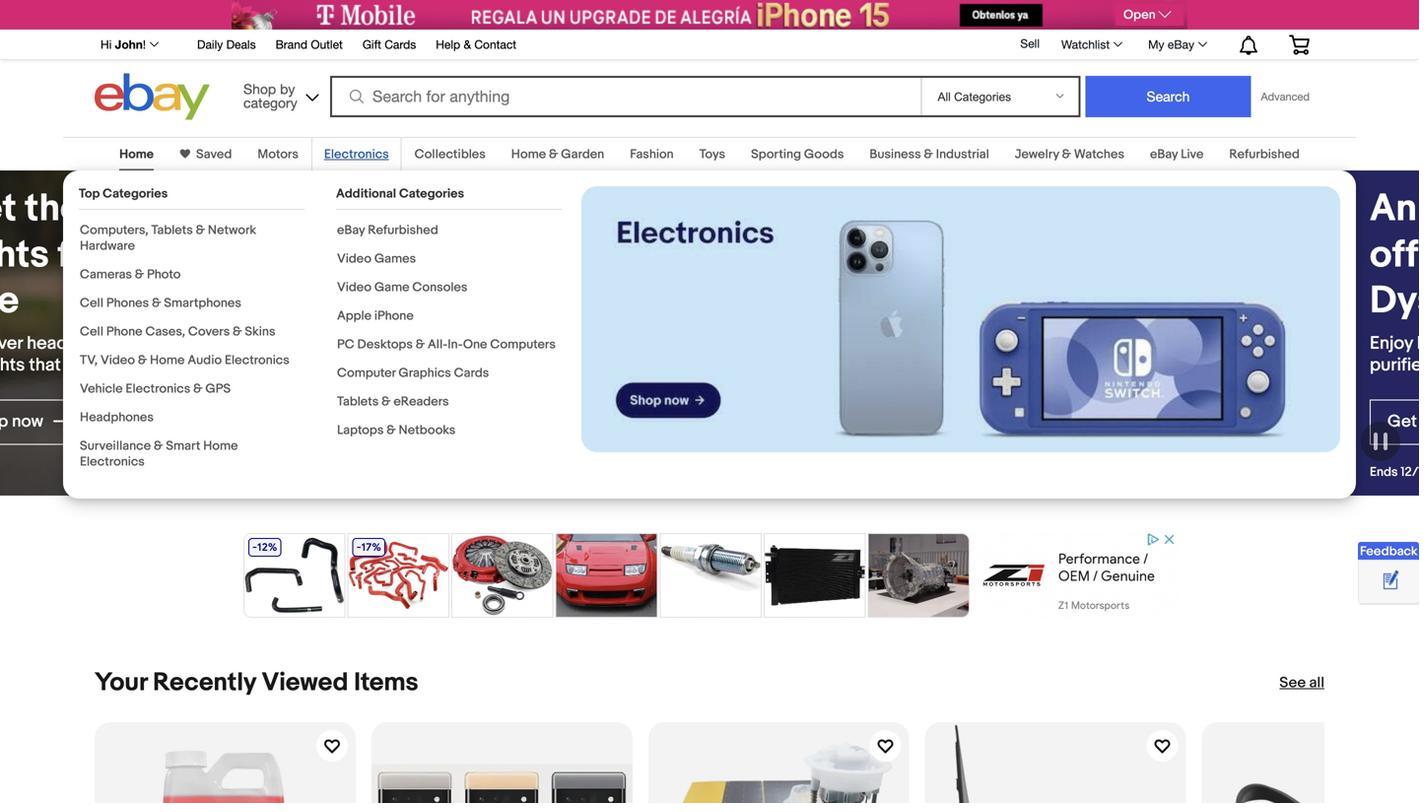 Task type: vqa. For each thing, say whether or not it's contained in the screenshot.
THE CARDS
yes



Task type: describe. For each thing, give the bounding box(es) containing it.
0 vertical spatial advertisement region
[[232, 0, 1188, 30]]

additional categories
[[336, 186, 464, 202]]

my
[[1149, 37, 1165, 51]]

brand
[[276, 37, 308, 51]]

refurbished inside additional categories element
[[368, 223, 438, 238]]

iphone
[[375, 309, 414, 324]]

video inside top categories element
[[101, 353, 135, 368]]

electronics up additional
[[324, 147, 389, 162]]

toys
[[700, 147, 726, 162]]

tablets inside additional categories element
[[337, 394, 379, 410]]

network
[[208, 223, 256, 238]]

electronics inside surveillance & smart home electronics
[[80, 454, 145, 470]]

& inside the "account" navigation
[[464, 37, 471, 51]]

dyson
[[1184, 279, 1294, 324]]

get the coupon
[[1202, 411, 1327, 432]]

watches
[[1074, 147, 1125, 162]]

daily deals link
[[197, 35, 256, 56]]

electronics down "tv, video & home audio electronics" link
[[126, 382, 190, 397]]

pc desktops & all-in-one computers
[[337, 337, 556, 352]]

shop by category
[[244, 81, 297, 111]]

computer
[[337, 366, 396, 381]]

daily deals
[[197, 37, 256, 51]]

2x
[[1327, 465, 1340, 480]]

& inside computers, tablets & network hardware
[[196, 223, 205, 238]]

refurbished link
[[1230, 147, 1300, 162]]

items
[[354, 668, 419, 698]]

laptops
[[337, 423, 384, 438]]

graphics
[[399, 366, 451, 381]]

apple iphone
[[337, 309, 414, 324]]

laptops & netbooks
[[337, 423, 456, 438]]

computer graphics cards
[[337, 366, 489, 381]]

surveillance & smart home electronics link
[[80, 439, 238, 470]]

home & garden link
[[511, 147, 605, 162]]

categories for refurbished
[[399, 186, 464, 202]]

open button
[[1116, 4, 1184, 26]]

& left the photo
[[135, 267, 144, 282]]

computers, tablets & network hardware link
[[80, 223, 256, 254]]

see all link
[[1280, 673, 1325, 693]]

electronics down skins
[[225, 353, 290, 368]]

your recently viewed items
[[95, 668, 419, 698]]

sporting goods
[[751, 147, 844, 162]]

electronics link
[[324, 147, 389, 162]]

home & garden
[[511, 147, 605, 162]]

video for video games
[[337, 251, 372, 267]]

live
[[1181, 147, 1204, 162]]

shop by category button
[[235, 73, 323, 116]]

watchlist link
[[1051, 33, 1132, 56]]

vehicle electronics & gps
[[80, 382, 231, 397]]

categories for tablets
[[103, 186, 168, 202]]

ends
[[1184, 465, 1212, 480]]

home inside surveillance & smart home electronics
[[203, 439, 238, 454]]

cameras & photo
[[80, 267, 181, 282]]

laptops & netbooks link
[[337, 423, 456, 438]]

covers
[[188, 324, 230, 340]]

cell phones & smartphones
[[80, 296, 241, 311]]

cameras
[[80, 267, 132, 282]]

cases,
[[145, 324, 185, 340]]

enjoy
[[1184, 333, 1227, 354]]

sell link
[[1012, 37, 1049, 50]]

ebay live link
[[1150, 147, 1204, 162]]

hi john !
[[101, 37, 146, 51]]

holiday
[[1231, 333, 1290, 354]]

use.
[[1343, 465, 1367, 480]]

ebay for refurbished
[[337, 223, 365, 238]]

gift cards
[[363, 37, 416, 51]]

tablets & ereaders link
[[337, 394, 449, 410]]

video for video game consoles
[[337, 280, 372, 295]]

help & contact
[[436, 37, 517, 51]]

cell phone cases, covers & skins
[[80, 324, 276, 340]]

12/19.
[[1215, 465, 1245, 480]]

tablets & ereaders
[[337, 394, 449, 410]]

brand outlet link
[[276, 35, 343, 56]]

audio
[[188, 353, 222, 368]]

20%
[[1337, 186, 1418, 232]]

cell for cell phone cases, covers & skins
[[80, 324, 103, 340]]

see all
[[1280, 674, 1325, 692]]

tv,
[[80, 353, 98, 368]]

skins
[[245, 324, 276, 340]]

cell phones & smartphones link
[[80, 296, 241, 311]]

john
[[115, 37, 143, 51]]

cards inside the "account" navigation
[[385, 37, 416, 51]]

ebay refurbished
[[337, 223, 438, 238]]

viewed
[[262, 668, 348, 698]]

advanced
[[1261, 90, 1310, 103]]

an extra 20% off direct from dyson enjoy holiday savings on vacu
[[1184, 186, 1420, 376]]

& right 'jewelry'
[[1062, 147, 1072, 162]]

home down cases,
[[150, 353, 185, 368]]

& left all-
[[416, 337, 425, 352]]

& up laptops & netbooks
[[382, 394, 391, 410]]

an extra 20% off direct from dyson main content
[[0, 125, 1420, 803]]

on
[[1360, 333, 1380, 354]]

business
[[870, 147, 921, 162]]

apple
[[337, 309, 372, 324]]

business & industrial link
[[870, 147, 990, 162]]

shop
[[244, 81, 276, 97]]

brand outlet
[[276, 37, 343, 51]]

saved
[[196, 147, 232, 162]]

off
[[1184, 232, 1232, 278]]

pc desktops & all-in-one computers link
[[337, 337, 556, 352]]



Task type: locate. For each thing, give the bounding box(es) containing it.
ebay up video games link
[[337, 223, 365, 238]]

video right tv,
[[101, 353, 135, 368]]

goods
[[804, 147, 844, 162]]

savings
[[1294, 333, 1356, 354]]

tablets up the photo
[[151, 223, 193, 238]]

refurbished
[[1230, 147, 1300, 162], [368, 223, 438, 238]]

hardware
[[80, 239, 135, 254]]

0 vertical spatial refurbished
[[1230, 147, 1300, 162]]

Search for anything text field
[[333, 78, 917, 115]]

vacu
[[1384, 333, 1420, 354]]

cell down cameras
[[80, 296, 103, 311]]

ebay inside additional categories element
[[337, 223, 365, 238]]

categories up computers,
[[103, 186, 168, 202]]

2 vertical spatial ebay
[[337, 223, 365, 238]]

open
[[1124, 7, 1156, 22]]

& right phones
[[152, 296, 161, 311]]

&
[[464, 37, 471, 51], [549, 147, 558, 162], [924, 147, 934, 162], [1062, 147, 1072, 162], [196, 223, 205, 238], [135, 267, 144, 282], [152, 296, 161, 311], [233, 324, 242, 340], [416, 337, 425, 352], [138, 353, 147, 368], [193, 382, 203, 397], [382, 394, 391, 410], [387, 423, 396, 438], [154, 439, 163, 454]]

home
[[119, 147, 154, 162], [511, 147, 546, 162], [150, 353, 185, 368], [203, 439, 238, 454]]

desktops
[[357, 337, 413, 352]]

in-
[[448, 337, 463, 352]]

netbooks
[[399, 423, 456, 438]]

your recently viewed items link
[[95, 668, 419, 698]]

ebay right "my"
[[1168, 37, 1195, 51]]

0 horizontal spatial refurbished
[[368, 223, 438, 238]]

garden
[[561, 147, 605, 162]]

advertisement region
[[232, 0, 1188, 30], [242, 531, 1178, 620]]

home left garden on the top left of the page
[[511, 147, 546, 162]]

help
[[436, 37, 461, 51]]

& left skins
[[233, 324, 242, 340]]

motors link
[[258, 147, 299, 162]]

the
[[1235, 411, 1260, 432]]

0 vertical spatial ebay
[[1168, 37, 1195, 51]]

my ebay link
[[1138, 33, 1217, 56]]

jewelry & watches link
[[1015, 147, 1125, 162]]

phone
[[106, 324, 143, 340]]

1 vertical spatial ebay
[[1150, 147, 1178, 162]]

smartphones
[[164, 296, 241, 311]]

account navigation
[[90, 29, 1325, 60]]

industrial
[[936, 147, 990, 162]]

1 vertical spatial advertisement region
[[242, 531, 1178, 620]]

& down 'tablets & ereaders' link
[[387, 423, 396, 438]]

cards down one
[[454, 366, 489, 381]]

ebay for live
[[1150, 147, 1178, 162]]

get the coupon link
[[1184, 400, 1372, 445]]

cards right the gift
[[385, 37, 416, 51]]

max
[[1248, 465, 1272, 480]]

0 horizontal spatial categories
[[103, 186, 168, 202]]

categories inside additional categories element
[[399, 186, 464, 202]]

collectibles link
[[415, 147, 486, 162]]

0 horizontal spatial tablets
[[151, 223, 193, 238]]

0 vertical spatial video
[[337, 251, 372, 267]]

ebay refurbished link
[[337, 223, 438, 238]]

coupon
[[1264, 411, 1323, 432]]

0 horizontal spatial cards
[[385, 37, 416, 51]]

categories down collectibles
[[399, 186, 464, 202]]

headphones
[[80, 410, 154, 425]]

extra
[[1240, 186, 1328, 232]]

home right smart
[[203, 439, 238, 454]]

cell up tv,
[[80, 324, 103, 340]]

advertisement region inside an extra 20% off direct from dyson main content
[[242, 531, 1178, 620]]

computers
[[490, 337, 556, 352]]

refurbished up games
[[368, 223, 438, 238]]

1 horizontal spatial tablets
[[337, 394, 379, 410]]

surveillance
[[80, 439, 151, 454]]

phones
[[106, 296, 149, 311]]

tv, video & home audio electronics link
[[80, 353, 290, 368]]

1 vertical spatial cards
[[454, 366, 489, 381]]

& left the 'gps'
[[193, 382, 203, 397]]

all-
[[428, 337, 448, 352]]

1 vertical spatial video
[[337, 280, 372, 295]]

tablets inside computers, tablets & network hardware
[[151, 223, 193, 238]]

smart
[[166, 439, 200, 454]]

tv, video & home audio electronics
[[80, 353, 290, 368]]

video left games
[[337, 251, 372, 267]]

category
[[244, 95, 297, 111]]

None submit
[[1086, 76, 1251, 117]]

& right help
[[464, 37, 471, 51]]

home up top categories in the left top of the page
[[119, 147, 154, 162]]

by
[[280, 81, 295, 97]]

video game consoles
[[337, 280, 468, 295]]

computer graphics cards link
[[337, 366, 489, 381]]

direct
[[1240, 232, 1345, 278]]

ebay inside the "account" navigation
[[1168, 37, 1195, 51]]

off.
[[1305, 465, 1324, 480]]

electronics down surveillance in the left bottom of the page
[[80, 454, 145, 470]]

1 categories from the left
[[103, 186, 168, 202]]

gift cards link
[[363, 35, 416, 56]]

ebay left live
[[1150, 147, 1178, 162]]

1 horizontal spatial categories
[[399, 186, 464, 202]]

2 vertical spatial video
[[101, 353, 135, 368]]

sporting
[[751, 147, 801, 162]]

2 categories from the left
[[399, 186, 464, 202]]

advanced link
[[1251, 77, 1320, 116]]

refurbished up extra
[[1230, 147, 1300, 162]]

& up vehicle electronics & gps link
[[138, 353, 147, 368]]

2 cell from the top
[[80, 324, 103, 340]]

& left network
[[196, 223, 205, 238]]

an
[[1184, 186, 1231, 232]]

1 vertical spatial refurbished
[[368, 223, 438, 238]]

& right "business"
[[924, 147, 934, 162]]

1 vertical spatial cell
[[80, 324, 103, 340]]

$100
[[1275, 465, 1303, 480]]

ereaders
[[394, 394, 449, 410]]

headphones link
[[80, 410, 154, 425]]

ebay
[[1168, 37, 1195, 51], [1150, 147, 1178, 162], [337, 223, 365, 238]]

electronics - shop now image
[[582, 186, 1341, 453]]

1 horizontal spatial cards
[[454, 366, 489, 381]]

get
[[1202, 411, 1231, 432]]

fashion
[[630, 147, 674, 162]]

shop by category banner
[[90, 29, 1325, 125]]

1 vertical spatial tablets
[[337, 394, 379, 410]]

outlet
[[311, 37, 343, 51]]

consoles
[[412, 280, 468, 295]]

0 vertical spatial cards
[[385, 37, 416, 51]]

jewelry & watches
[[1015, 147, 1125, 162]]

0 vertical spatial tablets
[[151, 223, 193, 238]]

additional categories element
[[336, 186, 562, 483]]

daily
[[197, 37, 223, 51]]

vehicle
[[80, 382, 123, 397]]

ends 12/19. max $100 off. 2x use.
[[1184, 465, 1367, 480]]

cameras & photo link
[[80, 267, 181, 282]]

cell for cell phones & smartphones
[[80, 296, 103, 311]]

all
[[1310, 674, 1325, 692]]

& left garden on the top left of the page
[[549, 147, 558, 162]]

feedback
[[1360, 544, 1418, 559]]

apple iphone link
[[337, 309, 414, 324]]

additional
[[336, 186, 396, 202]]

surveillance & smart home electronics
[[80, 439, 238, 470]]

& left smart
[[154, 439, 163, 454]]

ebay live
[[1150, 147, 1204, 162]]

0 vertical spatial cell
[[80, 296, 103, 311]]

tablets up "laptops"
[[337, 394, 379, 410]]

video games
[[337, 251, 416, 267]]

& inside surveillance & smart home electronics
[[154, 439, 163, 454]]

categories inside top categories element
[[103, 186, 168, 202]]

games
[[374, 251, 416, 267]]

1 cell from the top
[[80, 296, 103, 311]]

video up apple
[[337, 280, 372, 295]]

1 horizontal spatial refurbished
[[1230, 147, 1300, 162]]

your shopping cart image
[[1288, 35, 1311, 54]]

motors
[[258, 147, 299, 162]]

top categories element
[[79, 186, 305, 483]]

cards inside additional categories element
[[454, 366, 489, 381]]

one
[[463, 337, 487, 352]]

fashion link
[[630, 147, 674, 162]]

recently
[[153, 668, 256, 698]]

top categories
[[79, 186, 168, 202]]

contact
[[475, 37, 517, 51]]

an extra 20% off direct from dyson link
[[1184, 186, 1420, 325]]

none submit inside the shop by category banner
[[1086, 76, 1251, 117]]

business & industrial
[[870, 147, 990, 162]]



